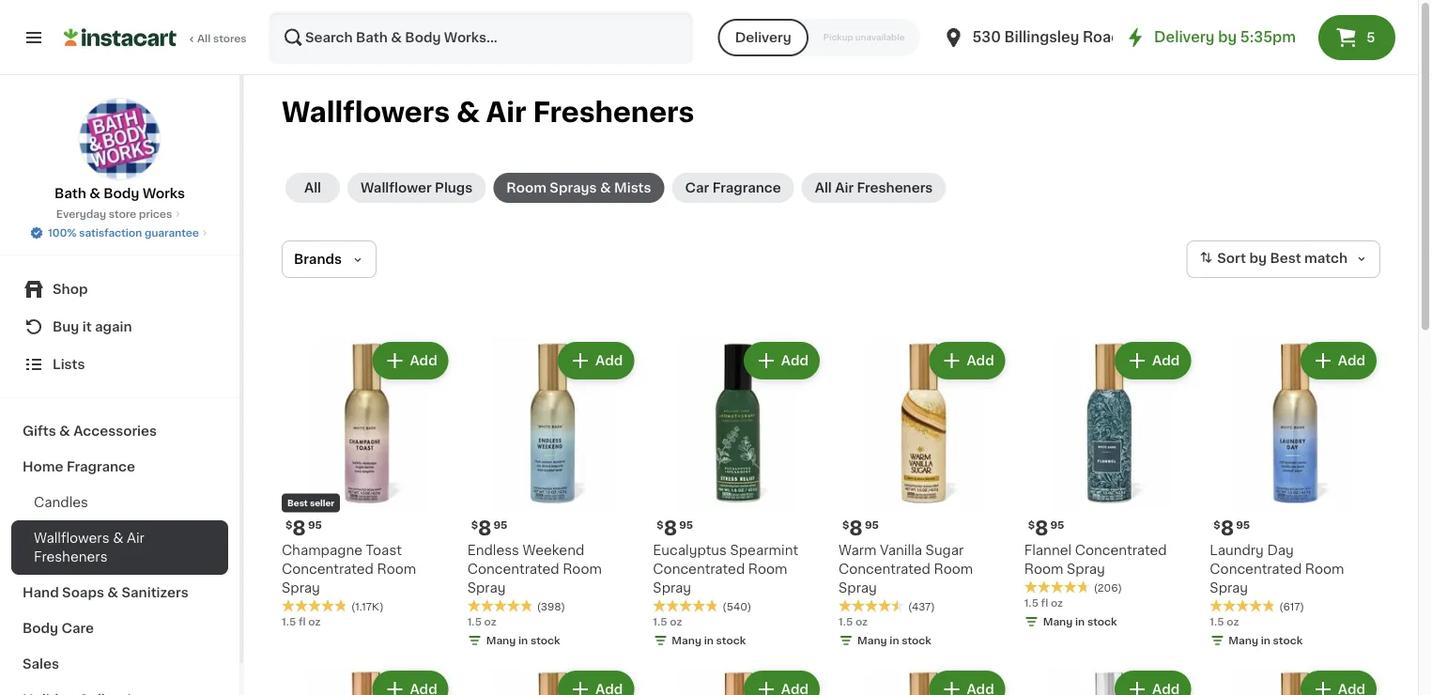 Task type: describe. For each thing, give the bounding box(es) containing it.
all for all stores
[[197, 33, 211, 44]]

stock for endless weekend concentrated room spray
[[531, 636, 560, 646]]

shop
[[53, 283, 88, 296]]

1.5 fl oz for flannel concentrated room spray
[[1025, 598, 1064, 608]]

in for endless weekend concentrated room spray
[[519, 636, 528, 646]]

1.5 oz for endless weekend concentrated room spray
[[468, 617, 497, 627]]

95 for endless
[[494, 520, 508, 530]]

fl for champagne toast concentrated room spray
[[299, 617, 306, 627]]

5 button
[[1319, 15, 1396, 60]]

guarantee
[[145, 228, 199, 238]]

add button for flannel concentrated room spray
[[1117, 344, 1190, 378]]

$ for endless weekend concentrated room spray
[[471, 520, 478, 530]]

add for laundry day concentrated room spray
[[1339, 354, 1366, 367]]

530 billingsley road button
[[943, 11, 1121, 64]]

best for best match
[[1271, 252, 1302, 265]]

all stores
[[197, 33, 247, 44]]

care
[[62, 622, 94, 635]]

oz for warm vanilla sugar concentrated room spray
[[856, 617, 868, 627]]

(398)
[[537, 602, 565, 612]]

room inside warm vanilla sugar concentrated room spray
[[934, 562, 974, 576]]

in for laundry day concentrated room spray
[[1261, 636, 1271, 646]]

everyday
[[56, 209, 106, 219]]

brands button
[[282, 241, 377, 278]]

again
[[95, 320, 132, 334]]

many in stock for flannel concentrated room spray
[[1043, 617, 1118, 627]]

0 vertical spatial fresheners
[[533, 99, 695, 126]]

spray for eucalyptus spearmint concentrated room spray
[[653, 581, 692, 594]]

billingsley
[[1005, 31, 1080, 44]]

$ for laundry day concentrated room spray
[[1214, 520, 1221, 530]]

in for flannel concentrated room spray
[[1076, 617, 1085, 627]]

& inside wallflowers & air fresheners
[[113, 532, 123, 545]]

530
[[973, 31, 1001, 44]]

spray for champagne toast concentrated room spray
[[282, 581, 320, 594]]

8 for eucalyptus
[[664, 519, 678, 539]]

$ 8 95 for flannel
[[1028, 519, 1065, 538]]

& inside gifts & accessories link
[[59, 425, 70, 438]]

road
[[1083, 31, 1121, 44]]

weekend
[[523, 544, 585, 557]]

store
[[109, 209, 136, 219]]

concentrated for champagne toast concentrated room spray
[[282, 562, 374, 576]]

all stores link
[[64, 11, 248, 64]]

candles
[[34, 496, 88, 509]]

sort
[[1218, 252, 1247, 265]]

candles link
[[11, 485, 228, 520]]

stock for eucalyptus spearmint concentrated room spray
[[716, 636, 746, 646]]

add for warm vanilla sugar concentrated room spray
[[967, 354, 995, 367]]

8 for warm
[[850, 519, 863, 538]]

8 for laundry
[[1221, 519, 1235, 539]]

room inside eucalyptus spearmint concentrated room spray
[[749, 562, 788, 576]]

eucalyptus
[[653, 544, 727, 557]]

(1.17k)
[[351, 602, 384, 612]]

wallflower
[[361, 181, 432, 194]]

everyday store prices link
[[56, 207, 183, 222]]

car fragrance link
[[672, 173, 795, 203]]

$ 8 95 for eucalyptus
[[657, 519, 693, 539]]

champagne
[[282, 544, 363, 557]]

Search field
[[271, 13, 692, 62]]

sales link
[[11, 646, 228, 682]]

home fragrance
[[23, 460, 135, 474]]

(617)
[[1280, 602, 1305, 612]]

body care
[[23, 622, 94, 635]]

1.5 for endless weekend concentrated room spray
[[468, 617, 482, 627]]

bath & body works
[[54, 187, 185, 200]]

mists
[[614, 181, 652, 194]]

(540)
[[723, 602, 752, 612]]

fragrance for car fragrance
[[713, 181, 781, 194]]

all for all
[[304, 181, 321, 194]]

best match
[[1271, 252, 1348, 265]]

100%
[[48, 228, 77, 238]]

room sprays & mists link
[[494, 173, 665, 203]]

gifts & accessories
[[23, 425, 157, 438]]

wallflowers & air fresheners link
[[11, 520, 228, 575]]

95 for champagne
[[308, 520, 322, 530]]

spray inside warm vanilla sugar concentrated room spray
[[839, 581, 877, 594]]

works
[[143, 187, 185, 200]]

1.5 oz for warm vanilla sugar concentrated room spray
[[839, 617, 868, 627]]

vanilla
[[880, 544, 923, 557]]

$ for champagne toast concentrated room spray
[[286, 520, 293, 530]]

buy it again link
[[11, 308, 228, 346]]

gifts & accessories link
[[11, 413, 228, 449]]

1 vertical spatial body
[[23, 622, 58, 635]]

accessories
[[73, 425, 157, 438]]

5:35pm
[[1241, 31, 1297, 44]]

spray inside flannel concentrated room spray
[[1067, 562, 1106, 576]]

lists link
[[11, 346, 228, 383]]

stock for flannel concentrated room spray
[[1088, 617, 1118, 627]]

home
[[23, 460, 63, 474]]

best for best seller
[[287, 499, 308, 507]]

add button for laundry day concentrated room spray
[[1303, 344, 1375, 378]]

warm vanilla sugar concentrated room spray
[[839, 544, 974, 594]]

delivery button
[[718, 19, 809, 56]]

oz for endless weekend concentrated room spray
[[484, 617, 497, 627]]

car
[[685, 181, 710, 194]]

hand
[[23, 586, 59, 599]]

530 billingsley road
[[973, 31, 1121, 44]]

bath & body works link
[[54, 98, 185, 203]]

wallflower plugs link
[[348, 173, 486, 203]]

it
[[82, 320, 92, 334]]

everyday store prices
[[56, 209, 172, 219]]

concentrated inside flannel concentrated room spray
[[1075, 544, 1167, 557]]

shop link
[[11, 271, 228, 308]]

stock for laundry day concentrated room spray
[[1274, 636, 1303, 646]]

oz for laundry day concentrated room spray
[[1227, 617, 1240, 627]]

oz down the champagne toast concentrated room spray
[[308, 617, 321, 627]]

95 for laundry
[[1237, 520, 1251, 530]]

gifts
[[23, 425, 56, 438]]

8 for endless
[[478, 519, 492, 538]]

0 vertical spatial wallflowers & air fresheners
[[282, 99, 695, 126]]

concentrated for eucalyptus spearmint concentrated room spray
[[653, 562, 745, 576]]

1.5 oz for laundry day concentrated room spray
[[1210, 617, 1240, 627]]

brands
[[294, 253, 342, 266]]

spearmint
[[730, 544, 799, 557]]

flannel
[[1025, 544, 1072, 557]]

100% satisfaction guarantee
[[48, 228, 199, 238]]

body care link
[[11, 611, 228, 646]]

many for eucalyptus spearmint concentrated room spray
[[672, 636, 702, 646]]

many in stock for laundry day concentrated room spray
[[1229, 636, 1303, 646]]

match
[[1305, 252, 1348, 265]]

1.5 oz for eucalyptus spearmint concentrated room spray
[[653, 617, 682, 627]]

add for flannel concentrated room spray
[[1153, 354, 1180, 367]]

soaps
[[62, 586, 104, 599]]

best seller
[[287, 499, 335, 507]]

laundry
[[1210, 544, 1264, 557]]

many in stock for endless weekend concentrated room spray
[[486, 636, 560, 646]]

by for delivery
[[1219, 31, 1237, 44]]

1 horizontal spatial body
[[104, 187, 139, 200]]

lists
[[53, 358, 85, 371]]

delivery for delivery by 5:35pm
[[1155, 31, 1215, 44]]

oz down 'flannel'
[[1051, 598, 1064, 608]]

1.5 for eucalyptus spearmint concentrated room spray
[[653, 617, 668, 627]]

in for eucalyptus spearmint concentrated room spray
[[704, 636, 714, 646]]

satisfaction
[[79, 228, 142, 238]]

8 for flannel
[[1035, 519, 1049, 538]]

sprays
[[550, 181, 597, 194]]

100% satisfaction guarantee button
[[29, 222, 210, 241]]

$ for flannel concentrated room spray
[[1028, 520, 1035, 530]]

plugs
[[435, 181, 473, 194]]

concentrated for endless weekend concentrated room spray
[[468, 562, 560, 576]]

concentrated inside warm vanilla sugar concentrated room spray
[[839, 562, 931, 576]]

Best match Sort by field
[[1187, 241, 1381, 278]]

1.5 for laundry day concentrated room spray
[[1210, 617, 1225, 627]]



Task type: locate. For each thing, give the bounding box(es) containing it.
room inside the "laundry day concentrated room spray"
[[1306, 562, 1345, 576]]

0 horizontal spatial best
[[287, 499, 308, 507]]

in down eucalyptus spearmint concentrated room spray
[[704, 636, 714, 646]]

&
[[456, 99, 480, 126], [600, 181, 611, 194], [89, 187, 100, 200], [59, 425, 70, 438], [113, 532, 123, 545], [107, 586, 118, 599]]

add button for endless weekend concentrated room spray
[[560, 344, 633, 378]]

1 vertical spatial fl
[[299, 617, 306, 627]]

1 $ from the left
[[286, 520, 293, 530]]

0 horizontal spatial wallflowers
[[34, 532, 110, 545]]

stock down the '(540)'
[[716, 636, 746, 646]]

endless weekend concentrated room spray
[[468, 544, 602, 594]]

spray down warm at the right bottom of page
[[839, 581, 877, 594]]

95 up laundry
[[1237, 520, 1251, 530]]

1 vertical spatial best
[[287, 499, 308, 507]]

$ 8 95 up laundry
[[1214, 519, 1251, 539]]

fragrance down gifts & accessories
[[67, 460, 135, 474]]

buy it again
[[53, 320, 132, 334]]

many in stock down the '(540)'
[[672, 636, 746, 646]]

1 1.5 oz from the left
[[468, 617, 497, 627]]

wallflowers & air fresheners down 'search' field
[[282, 99, 695, 126]]

& right gifts
[[59, 425, 70, 438]]

4 add button from the left
[[931, 344, 1004, 378]]

laundry day concentrated room spray
[[1210, 544, 1345, 594]]

all right car fragrance link on the top of page
[[815, 181, 832, 194]]

95 up endless
[[494, 520, 508, 530]]

room inside the champagne toast concentrated room spray
[[377, 562, 416, 576]]

0 horizontal spatial delivery
[[735, 31, 792, 44]]

many in stock down (617)
[[1229, 636, 1303, 646]]

& inside bath & body works link
[[89, 187, 100, 200]]

1 horizontal spatial fl
[[1042, 598, 1049, 608]]

3 $ 8 95 from the left
[[843, 519, 879, 538]]

by
[[1219, 31, 1237, 44], [1250, 252, 1267, 265]]

concentrated down the champagne
[[282, 562, 374, 576]]

1 horizontal spatial by
[[1250, 252, 1267, 265]]

best
[[1271, 252, 1302, 265], [287, 499, 308, 507]]

1.5 oz down laundry
[[1210, 617, 1240, 627]]

bath & body works logo image
[[78, 98, 161, 180]]

$ up 'flannel'
[[1028, 520, 1035, 530]]

spray down endless
[[468, 581, 506, 594]]

2 $ 8 95 from the left
[[471, 519, 508, 538]]

home fragrance link
[[11, 449, 228, 485]]

95 for warm
[[865, 520, 879, 530]]

fresheners
[[533, 99, 695, 126], [857, 181, 933, 194], [34, 551, 108, 564]]

2 1.5 oz from the left
[[839, 617, 868, 627]]

all left stores
[[197, 33, 211, 44]]

hand soaps & sanitizers
[[23, 586, 189, 599]]

2 $ from the left
[[471, 520, 478, 530]]

1 horizontal spatial wallflowers & air fresheners
[[282, 99, 695, 126]]

2 horizontal spatial all
[[815, 181, 832, 194]]

flannel concentrated room spray
[[1025, 544, 1167, 576]]

fragrance for home fragrance
[[67, 460, 135, 474]]

$ down best seller
[[286, 520, 293, 530]]

all for all air fresheners
[[815, 181, 832, 194]]

4 $ from the left
[[1028, 520, 1035, 530]]

wallflowers
[[282, 99, 450, 126], [34, 532, 110, 545]]

5 8 from the left
[[664, 519, 678, 539]]

day
[[1268, 544, 1295, 557]]

all up brands
[[304, 181, 321, 194]]

6 add button from the left
[[1303, 344, 1375, 378]]

1 horizontal spatial wallflowers
[[282, 99, 450, 126]]

best left seller
[[287, 499, 308, 507]]

1 horizontal spatial fresheners
[[533, 99, 695, 126]]

1.5 down 'flannel'
[[1025, 598, 1039, 608]]

4 1.5 oz from the left
[[1210, 617, 1240, 627]]

3 add from the left
[[781, 354, 809, 367]]

0 vertical spatial by
[[1219, 31, 1237, 44]]

95 up 'flannel'
[[1051, 520, 1065, 530]]

product group
[[282, 338, 453, 630], [468, 338, 638, 652], [653, 338, 824, 652], [839, 338, 1010, 652], [1025, 338, 1195, 633], [1210, 338, 1381, 652], [282, 667, 453, 695], [468, 667, 638, 695], [653, 667, 824, 695], [839, 667, 1010, 695], [1025, 667, 1195, 695], [1210, 667, 1381, 695]]

oz down the "laundry day concentrated room spray"
[[1227, 617, 1240, 627]]

fragrance
[[713, 181, 781, 194], [67, 460, 135, 474]]

2 95 from the left
[[494, 520, 508, 530]]

many down the "laundry day concentrated room spray"
[[1229, 636, 1259, 646]]

many for flannel concentrated room spray
[[1043, 617, 1073, 627]]

1 horizontal spatial best
[[1271, 252, 1302, 265]]

warm
[[839, 544, 877, 557]]

delivery by 5:35pm
[[1155, 31, 1297, 44]]

wallflowers inside wallflowers & air fresheners "link"
[[34, 532, 110, 545]]

sales
[[23, 658, 59, 671]]

5 add button from the left
[[1117, 344, 1190, 378]]

8 up 'flannel'
[[1035, 519, 1049, 538]]

1 vertical spatial wallflowers
[[34, 532, 110, 545]]

0 horizontal spatial wallflowers & air fresheners
[[34, 532, 144, 564]]

many in stock for eucalyptus spearmint concentrated room spray
[[672, 636, 746, 646]]

by for sort
[[1250, 252, 1267, 265]]

$ 8 95 up 'flannel'
[[1028, 519, 1065, 538]]

1.5 fl oz for champagne toast concentrated room spray
[[282, 617, 321, 627]]

(437)
[[909, 602, 936, 612]]

95 for eucalyptus
[[679, 520, 693, 530]]

0 vertical spatial air
[[486, 99, 527, 126]]

6 95 from the left
[[1237, 520, 1251, 530]]

1 vertical spatial fragrance
[[67, 460, 135, 474]]

8 up endless
[[478, 519, 492, 538]]

all
[[197, 33, 211, 44], [304, 181, 321, 194], [815, 181, 832, 194]]

4 8 from the left
[[1035, 519, 1049, 538]]

spray for endless weekend concentrated room spray
[[468, 581, 506, 594]]

concentrated inside the champagne toast concentrated room spray
[[282, 562, 374, 576]]

in down endless weekend concentrated room spray
[[519, 636, 528, 646]]

in down the "laundry day concentrated room spray"
[[1261, 636, 1271, 646]]

2 add button from the left
[[560, 344, 633, 378]]

5
[[1367, 31, 1376, 44]]

$ 8 95 down best seller
[[286, 519, 322, 538]]

spray
[[1067, 562, 1106, 576], [282, 581, 320, 594], [468, 581, 506, 594], [839, 581, 877, 594], [653, 581, 692, 594], [1210, 581, 1249, 594]]

concentrated down vanilla
[[839, 562, 931, 576]]

1.5 fl oz down the champagne toast concentrated room spray
[[282, 617, 321, 627]]

4 $ 8 95 from the left
[[1028, 519, 1065, 538]]

6 8 from the left
[[1221, 519, 1235, 539]]

3 add button from the left
[[746, 344, 818, 378]]

hand soaps & sanitizers link
[[11, 575, 228, 611]]

concentrated inside endless weekend concentrated room spray
[[468, 562, 560, 576]]

0 horizontal spatial by
[[1219, 31, 1237, 44]]

3 95 from the left
[[865, 520, 879, 530]]

0 vertical spatial 1.5 fl oz
[[1025, 598, 1064, 608]]

bath
[[54, 187, 86, 200]]

by left 5:35pm
[[1219, 31, 1237, 44]]

body down hand
[[23, 622, 58, 635]]

fl
[[1042, 598, 1049, 608], [299, 617, 306, 627]]

in
[[1076, 617, 1085, 627], [519, 636, 528, 646], [890, 636, 900, 646], [704, 636, 714, 646], [1261, 636, 1271, 646]]

spray inside the "laundry day concentrated room spray"
[[1210, 581, 1249, 594]]

add button for champagne toast concentrated room spray
[[374, 344, 447, 378]]

5 95 from the left
[[679, 520, 693, 530]]

1 vertical spatial air
[[835, 181, 854, 194]]

spray down laundry
[[1210, 581, 1249, 594]]

1 95 from the left
[[308, 520, 322, 530]]

& down candles link on the left of page
[[113, 532, 123, 545]]

spray for laundry day concentrated room spray
[[1210, 581, 1249, 594]]

95 for flannel
[[1051, 520, 1065, 530]]

0 horizontal spatial body
[[23, 622, 58, 635]]

many in stock down '(206)'
[[1043, 617, 1118, 627]]

many
[[1043, 617, 1073, 627], [486, 636, 516, 646], [858, 636, 888, 646], [672, 636, 702, 646], [1229, 636, 1259, 646]]

8 up eucalyptus
[[664, 519, 678, 539]]

1.5 oz down warm at the right bottom of page
[[839, 617, 868, 627]]

all air fresheners
[[815, 181, 933, 194]]

oz for eucalyptus spearmint concentrated room spray
[[670, 617, 682, 627]]

$ up laundry
[[1214, 520, 1221, 530]]

$ 8 95 up endless
[[471, 519, 508, 538]]

service type group
[[718, 19, 920, 56]]

oz down warm vanilla sugar concentrated room spray at right bottom
[[856, 617, 868, 627]]

add button
[[374, 344, 447, 378], [560, 344, 633, 378], [746, 344, 818, 378], [931, 344, 1004, 378], [1117, 344, 1190, 378], [1303, 344, 1375, 378]]

add for endless weekend concentrated room spray
[[596, 354, 623, 367]]

1 vertical spatial wallflowers & air fresheners
[[34, 532, 144, 564]]

many down eucalyptus spearmint concentrated room spray
[[672, 636, 702, 646]]

1 add from the left
[[410, 354, 438, 367]]

1 horizontal spatial all
[[304, 181, 321, 194]]

fl for flannel concentrated room spray
[[1042, 598, 1049, 608]]

many down endless weekend concentrated room spray
[[486, 636, 516, 646]]

concentrated for laundry day concentrated room spray
[[1210, 562, 1302, 576]]

$ 8 95 for laundry
[[1214, 519, 1251, 539]]

0 horizontal spatial 1.5 fl oz
[[282, 617, 321, 627]]

fresheners inside wallflowers & air fresheners "link"
[[34, 551, 108, 564]]

2 add from the left
[[596, 354, 623, 367]]

& left mists
[[600, 181, 611, 194]]

many down warm vanilla sugar concentrated room spray at right bottom
[[858, 636, 888, 646]]

8 up warm at the right bottom of page
[[850, 519, 863, 538]]

in for warm vanilla sugar concentrated room spray
[[890, 636, 900, 646]]

0 horizontal spatial fl
[[299, 617, 306, 627]]

1.5 oz down eucalyptus
[[653, 617, 682, 627]]

0 vertical spatial best
[[1271, 252, 1302, 265]]

& right soaps
[[107, 586, 118, 599]]

2 vertical spatial fresheners
[[34, 551, 108, 564]]

stock down '(206)'
[[1088, 617, 1118, 627]]

sugar
[[926, 544, 964, 557]]

1 vertical spatial 1.5 fl oz
[[282, 617, 321, 627]]

concentrated inside eucalyptus spearmint concentrated room spray
[[653, 562, 745, 576]]

concentrated inside the "laundry day concentrated room spray"
[[1210, 562, 1302, 576]]

0 vertical spatial fl
[[1042, 598, 1049, 608]]

3 $ from the left
[[843, 520, 850, 530]]

many for laundry day concentrated room spray
[[1229, 636, 1259, 646]]

1.5 down eucalyptus
[[653, 617, 668, 627]]

$ up eucalyptus
[[657, 520, 664, 530]]

wallflowers & air fresheners
[[282, 99, 695, 126], [34, 532, 144, 564]]

air
[[486, 99, 527, 126], [835, 181, 854, 194], [127, 532, 144, 545]]

4 95 from the left
[[1051, 520, 1065, 530]]

many in stock down (398)
[[486, 636, 560, 646]]

1 horizontal spatial air
[[486, 99, 527, 126]]

8
[[293, 519, 306, 538], [478, 519, 492, 538], [850, 519, 863, 538], [1035, 519, 1049, 538], [664, 519, 678, 539], [1221, 519, 1235, 539]]

in down warm vanilla sugar concentrated room spray at right bottom
[[890, 636, 900, 646]]

oz down endless weekend concentrated room spray
[[484, 617, 497, 627]]

5 $ 8 95 from the left
[[657, 519, 693, 539]]

& inside hand soaps & sanitizers link
[[107, 586, 118, 599]]

prices
[[139, 209, 172, 219]]

by right 'sort' on the top
[[1250, 252, 1267, 265]]

$ 8 95 up eucalyptus
[[657, 519, 693, 539]]

$ 8 95 for endless
[[471, 519, 508, 538]]

$ for eucalyptus spearmint concentrated room spray
[[657, 520, 664, 530]]

0 vertical spatial wallflowers
[[282, 99, 450, 126]]

2 8 from the left
[[478, 519, 492, 538]]

many for warm vanilla sugar concentrated room spray
[[858, 636, 888, 646]]

fl down the champagne toast concentrated room spray
[[299, 617, 306, 627]]

stock down (398)
[[531, 636, 560, 646]]

wallflowers & air fresheners up soaps
[[34, 532, 144, 564]]

many in stock for warm vanilla sugar concentrated room spray
[[858, 636, 932, 646]]

$ up endless
[[471, 520, 478, 530]]

delivery inside button
[[735, 31, 792, 44]]

fl down 'flannel'
[[1042, 598, 1049, 608]]

1 add button from the left
[[374, 344, 447, 378]]

spray inside the champagne toast concentrated room spray
[[282, 581, 320, 594]]

1.5
[[1025, 598, 1039, 608], [282, 617, 296, 627], [468, 617, 482, 627], [839, 617, 853, 627], [653, 617, 668, 627], [1210, 617, 1225, 627]]

spray up '(206)'
[[1067, 562, 1106, 576]]

seller
[[310, 499, 335, 507]]

fresheners inside all air fresheners link
[[857, 181, 933, 194]]

eucalyptus spearmint concentrated room spray
[[653, 544, 799, 594]]

1.5 for flannel concentrated room spray
[[1025, 598, 1039, 608]]

wallflowers down candles
[[34, 532, 110, 545]]

stock for warm vanilla sugar concentrated room spray
[[902, 636, 932, 646]]

spray down eucalyptus
[[653, 581, 692, 594]]

endless
[[468, 544, 519, 557]]

5 add from the left
[[1153, 354, 1180, 367]]

& down 'search' field
[[456, 99, 480, 126]]

& right bath
[[89, 187, 100, 200]]

0 horizontal spatial fragrance
[[67, 460, 135, 474]]

6 $ 8 95 from the left
[[1214, 519, 1251, 539]]

all link
[[286, 173, 340, 203]]

(206)
[[1094, 583, 1123, 593]]

6 add from the left
[[1339, 354, 1366, 367]]

1 vertical spatial fresheners
[[857, 181, 933, 194]]

stock down (617)
[[1274, 636, 1303, 646]]

95 up warm at the right bottom of page
[[865, 520, 879, 530]]

sanitizers
[[122, 586, 189, 599]]

concentrated down eucalyptus
[[653, 562, 745, 576]]

0 horizontal spatial fresheners
[[34, 551, 108, 564]]

room inside endless weekend concentrated room spray
[[563, 562, 602, 576]]

add for eucalyptus spearmint concentrated room spray
[[781, 354, 809, 367]]

oz down eucalyptus spearmint concentrated room spray
[[670, 617, 682, 627]]

spray inside eucalyptus spearmint concentrated room spray
[[653, 581, 692, 594]]

1.5 down endless
[[468, 617, 482, 627]]

None search field
[[269, 11, 694, 64]]

3 1.5 oz from the left
[[653, 617, 682, 627]]

instacart logo image
[[64, 26, 177, 49]]

3 8 from the left
[[850, 519, 863, 538]]

1 horizontal spatial 1.5 fl oz
[[1025, 598, 1064, 608]]

air inside all air fresheners link
[[835, 181, 854, 194]]

champagne toast concentrated room spray
[[282, 544, 416, 594]]

6 $ from the left
[[1214, 520, 1221, 530]]

spray inside endless weekend concentrated room spray
[[468, 581, 506, 594]]

add for champagne toast concentrated room spray
[[410, 354, 438, 367]]

1 vertical spatial by
[[1250, 252, 1267, 265]]

1.5 down laundry
[[1210, 617, 1225, 627]]

buy
[[53, 320, 79, 334]]

delivery by 5:35pm link
[[1125, 26, 1297, 49]]

0 vertical spatial body
[[104, 187, 139, 200]]

concentrated down laundry
[[1210, 562, 1302, 576]]

stores
[[213, 33, 247, 44]]

$ 8 95 for champagne
[[286, 519, 322, 538]]

1 horizontal spatial fragrance
[[713, 181, 781, 194]]

concentrated down endless
[[468, 562, 560, 576]]

1.5 down the champagne
[[282, 617, 296, 627]]

$
[[286, 520, 293, 530], [471, 520, 478, 530], [843, 520, 850, 530], [1028, 520, 1035, 530], [657, 520, 664, 530], [1214, 520, 1221, 530]]

car fragrance
[[685, 181, 781, 194]]

5 $ from the left
[[657, 520, 664, 530]]

spray down the champagne
[[282, 581, 320, 594]]

many for endless weekend concentrated room spray
[[486, 636, 516, 646]]

1 $ 8 95 from the left
[[286, 519, 322, 538]]

best left match
[[1271, 252, 1302, 265]]

1.5 fl oz down 'flannel'
[[1025, 598, 1064, 608]]

$ up warm at the right bottom of page
[[843, 520, 850, 530]]

wallflower plugs
[[361, 181, 473, 194]]

1.5 down warm at the right bottom of page
[[839, 617, 853, 627]]

8 down best seller
[[293, 519, 306, 538]]

$ 8 95 for warm
[[843, 519, 879, 538]]

add button for eucalyptus spearmint concentrated room spray
[[746, 344, 818, 378]]

stock down (437)
[[902, 636, 932, 646]]

$ 8 95
[[286, 519, 322, 538], [471, 519, 508, 538], [843, 519, 879, 538], [1028, 519, 1065, 538], [657, 519, 693, 539], [1214, 519, 1251, 539]]

1.5 for warm vanilla sugar concentrated room spray
[[839, 617, 853, 627]]

room sprays & mists
[[507, 181, 652, 194]]

1.5 oz
[[468, 617, 497, 627], [839, 617, 868, 627], [653, 617, 682, 627], [1210, 617, 1240, 627]]

delivery for delivery
[[735, 31, 792, 44]]

in down flannel concentrated room spray
[[1076, 617, 1085, 627]]

2 horizontal spatial air
[[835, 181, 854, 194]]

0 horizontal spatial all
[[197, 33, 211, 44]]

95 up eucalyptus
[[679, 520, 693, 530]]

wallflowers up wallflower
[[282, 99, 450, 126]]

add button for warm vanilla sugar concentrated room spray
[[931, 344, 1004, 378]]

many down 'flannel'
[[1043, 617, 1073, 627]]

many in stock
[[1043, 617, 1118, 627], [486, 636, 560, 646], [858, 636, 932, 646], [672, 636, 746, 646], [1229, 636, 1303, 646]]

air inside wallflowers & air fresheners "link"
[[127, 532, 144, 545]]

many in stock down (437)
[[858, 636, 932, 646]]

by inside field
[[1250, 252, 1267, 265]]

concentrated up '(206)'
[[1075, 544, 1167, 557]]

8 for champagne
[[293, 519, 306, 538]]

95 down best seller
[[308, 520, 322, 530]]

1 8 from the left
[[293, 519, 306, 538]]

room inside flannel concentrated room spray
[[1025, 562, 1064, 576]]

$ 8 95 up warm at the right bottom of page
[[843, 519, 879, 538]]

1 horizontal spatial delivery
[[1155, 31, 1215, 44]]

0 vertical spatial fragrance
[[713, 181, 781, 194]]

concentrated
[[1075, 544, 1167, 557], [282, 562, 374, 576], [468, 562, 560, 576], [839, 562, 931, 576], [653, 562, 745, 576], [1210, 562, 1302, 576]]

wallflowers & air fresheners inside "link"
[[34, 532, 144, 564]]

4 add from the left
[[967, 354, 995, 367]]

0 horizontal spatial air
[[127, 532, 144, 545]]

fragrance right car
[[713, 181, 781, 194]]

2 horizontal spatial fresheners
[[857, 181, 933, 194]]

toast
[[366, 544, 402, 557]]

2 vertical spatial air
[[127, 532, 144, 545]]

body up store
[[104, 187, 139, 200]]

8 up laundry
[[1221, 519, 1235, 539]]

sort by
[[1218, 252, 1267, 265]]

best inside field
[[1271, 252, 1302, 265]]

$ for warm vanilla sugar concentrated room spray
[[843, 520, 850, 530]]

all air fresheners link
[[802, 173, 946, 203]]

1.5 for champagne toast concentrated room spray
[[282, 617, 296, 627]]

1.5 oz down endless
[[468, 617, 497, 627]]

& inside the room sprays & mists link
[[600, 181, 611, 194]]



Task type: vqa. For each thing, say whether or not it's contained in the screenshot.
95 associated with Endless
yes



